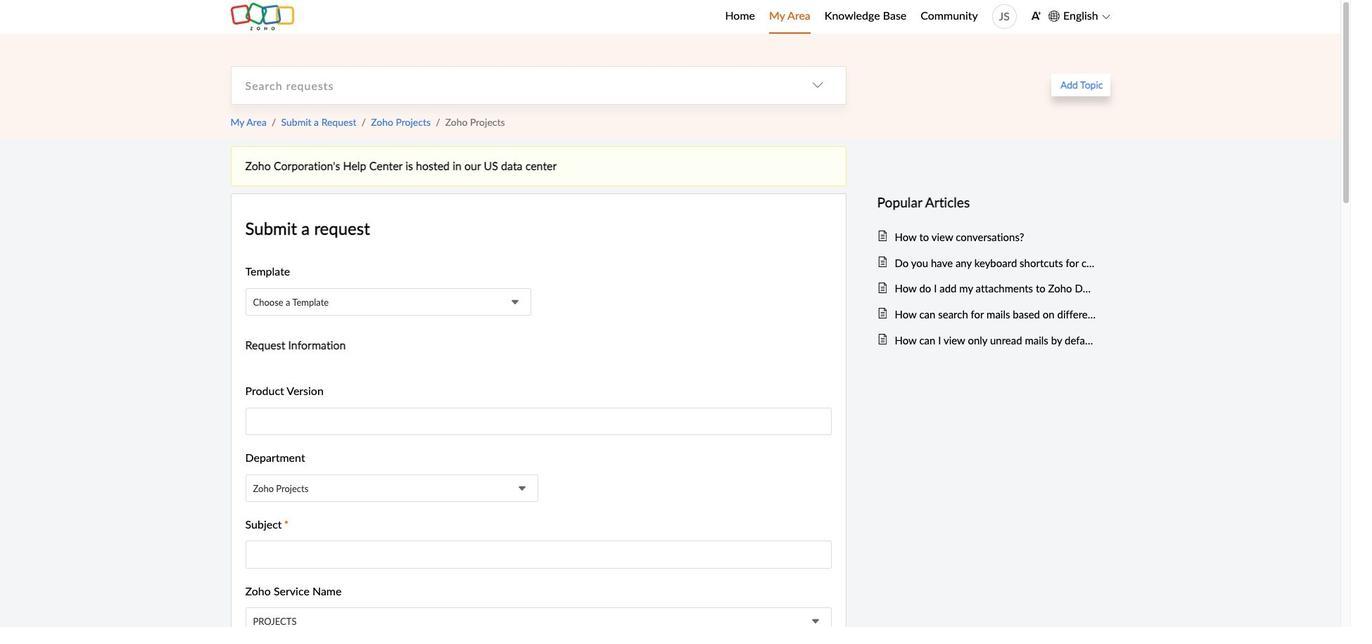 Task type: locate. For each thing, give the bounding box(es) containing it.
choose languages element
[[1049, 7, 1110, 25]]

heading
[[877, 192, 1096, 214]]

user preference image
[[1031, 11, 1042, 21]]

user preference element
[[1031, 6, 1042, 28]]

choose category element
[[789, 67, 846, 104]]



Task type: vqa. For each thing, say whether or not it's contained in the screenshot.
"heading"
yes



Task type: describe. For each thing, give the bounding box(es) containing it.
choose category image
[[812, 80, 823, 91]]

Search requests  field
[[231, 67, 789, 104]]



